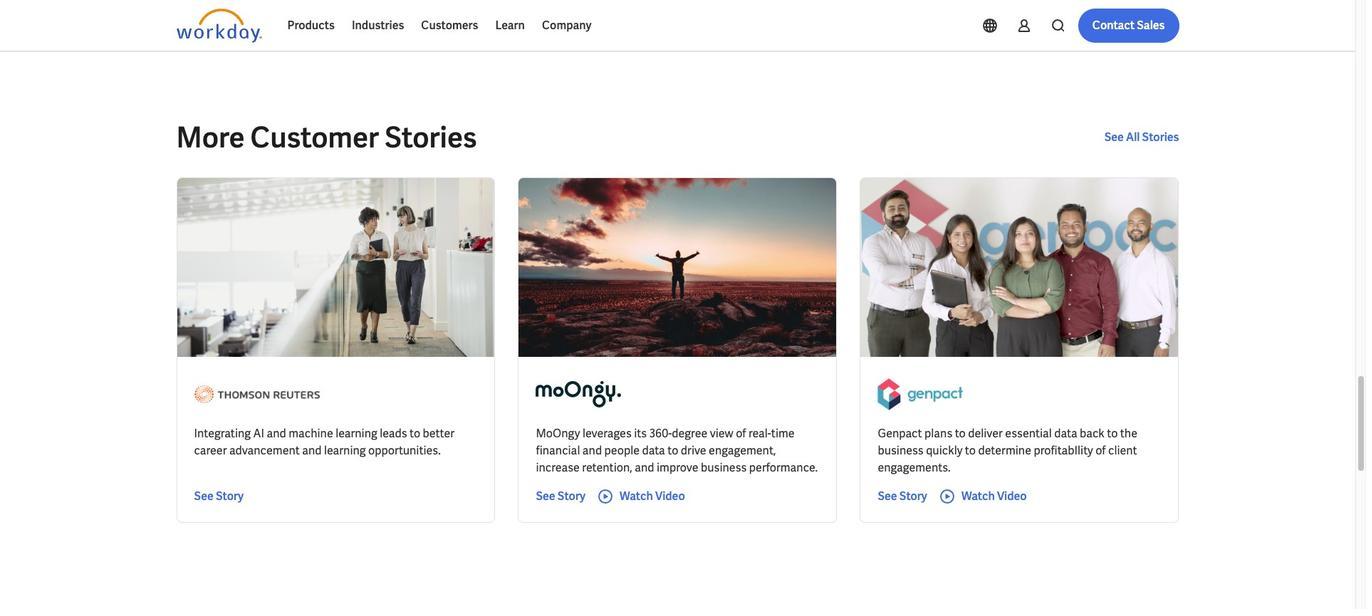 Task type: vqa. For each thing, say whether or not it's contained in the screenshot.
the left business
yes



Task type: describe. For each thing, give the bounding box(es) containing it.
increase
[[536, 461, 580, 475]]

genpact (uk) limited image
[[878, 374, 964, 414]]

its
[[634, 426, 647, 441]]

to inside the integrating ai and machine learning leads to better career advancement and learning opportunities.
[[410, 426, 420, 441]]

improve
[[657, 461, 699, 475]]

time
[[771, 426, 795, 441]]

company
[[542, 18, 592, 33]]

and down leverages
[[583, 443, 602, 458]]

to right plans
[[955, 426, 966, 441]]

better
[[423, 426, 455, 441]]

opportunities.
[[368, 443, 441, 458]]

story for genpact plans to deliver essential data back to the business quickly to determine profitability of client engagements.
[[900, 489, 928, 504]]

genpact plans to deliver essential data back to the business quickly to determine profitability of client engagements.
[[878, 426, 1138, 475]]

see story link for engagements.
[[878, 488, 928, 505]]

watch for people
[[620, 489, 653, 504]]

contact sales link
[[1078, 9, 1179, 43]]

to left the
[[1107, 426, 1118, 441]]

see down increase
[[536, 489, 555, 504]]

stories for more customer stories
[[385, 119, 477, 156]]

business inside moongy leverages its 360-degree view of real-time financial and people data to drive engagement, increase retention, and improve business performance.
[[701, 461, 747, 475]]

engagement,
[[709, 443, 776, 458]]

customers
[[421, 18, 478, 33]]

1 see story link from the left
[[194, 488, 244, 505]]

deliver
[[968, 426, 1003, 441]]

advancement
[[229, 443, 300, 458]]

see story link for increase
[[536, 488, 586, 505]]

thomson reuters holdings inc. image
[[194, 374, 320, 414]]

back
[[1080, 426, 1105, 441]]

the
[[1121, 426, 1138, 441]]

essential
[[1006, 426, 1052, 441]]

stories for see all stories
[[1143, 130, 1179, 145]]

machine
[[289, 426, 333, 441]]

contact sales
[[1093, 18, 1165, 33]]

products button
[[279, 9, 343, 43]]

performance.
[[749, 461, 818, 475]]

industries
[[352, 18, 404, 33]]

moongy image
[[536, 374, 622, 414]]

profitability
[[1034, 443, 1093, 458]]

of inside genpact plans to deliver essential data back to the business quickly to determine profitability of client engagements.
[[1096, 443, 1106, 458]]

video for determine
[[997, 489, 1027, 504]]

integrating
[[194, 426, 251, 441]]

data inside moongy leverages its 360-degree view of real-time financial and people data to drive engagement, increase retention, and improve business performance.
[[642, 443, 665, 458]]



Task type: locate. For each thing, give the bounding box(es) containing it.
watch video link
[[597, 488, 685, 505], [939, 488, 1027, 505]]

of inside moongy leverages its 360-degree view of real-time financial and people data to drive engagement, increase retention, and improve business performance.
[[736, 426, 746, 441]]

3 story from the left
[[900, 489, 928, 504]]

2 see story from the left
[[536, 489, 586, 504]]

2 watch video from the left
[[962, 489, 1027, 504]]

1 story from the left
[[216, 489, 244, 504]]

contact
[[1093, 18, 1135, 33]]

see
[[1105, 130, 1124, 145], [194, 489, 214, 504], [536, 489, 555, 504], [878, 489, 897, 504]]

360-
[[649, 426, 672, 441]]

of down back
[[1096, 443, 1106, 458]]

to
[[410, 426, 420, 441], [955, 426, 966, 441], [1107, 426, 1118, 441], [668, 443, 679, 458], [965, 443, 976, 458]]

business
[[878, 443, 924, 458], [701, 461, 747, 475]]

see inside 'link'
[[1105, 130, 1124, 145]]

and down 'people'
[[635, 461, 654, 475]]

story down engagements.
[[900, 489, 928, 504]]

and
[[267, 426, 286, 441], [302, 443, 322, 458], [583, 443, 602, 458], [635, 461, 654, 475]]

1 horizontal spatial of
[[1096, 443, 1106, 458]]

watch video
[[620, 489, 685, 504], [962, 489, 1027, 504]]

watch for to
[[962, 489, 995, 504]]

see left all on the right of page
[[1105, 130, 1124, 145]]

see story down engagements.
[[878, 489, 928, 504]]

0 horizontal spatial watch video
[[620, 489, 685, 504]]

1 horizontal spatial see story
[[536, 489, 586, 504]]

watch down determine
[[962, 489, 995, 504]]

watch video for data
[[620, 489, 685, 504]]

plans
[[925, 426, 953, 441]]

story down career
[[216, 489, 244, 504]]

to inside moongy leverages its 360-degree view of real-time financial and people data to drive engagement, increase retention, and improve business performance.
[[668, 443, 679, 458]]

watch video down determine
[[962, 489, 1027, 504]]

determine
[[978, 443, 1032, 458]]

to up 'improve'
[[668, 443, 679, 458]]

0 vertical spatial learning
[[336, 426, 377, 441]]

1 horizontal spatial watch
[[962, 489, 995, 504]]

see story down career
[[194, 489, 244, 504]]

moongy leverages its 360-degree view of real-time financial and people data to drive engagement, increase retention, and improve business performance.
[[536, 426, 818, 475]]

2 watch video link from the left
[[939, 488, 1027, 505]]

1 horizontal spatial business
[[878, 443, 924, 458]]

more customer stories
[[176, 119, 477, 156]]

see all stories link
[[1105, 129, 1179, 146]]

1 horizontal spatial see story link
[[536, 488, 586, 505]]

2 horizontal spatial see story
[[878, 489, 928, 504]]

see story for genpact plans to deliver essential data back to the business quickly to determine profitability of client engagements.
[[878, 489, 928, 504]]

1 watch video from the left
[[620, 489, 685, 504]]

watch down retention,
[[620, 489, 653, 504]]

video
[[655, 489, 685, 504], [997, 489, 1027, 504]]

video down 'improve'
[[655, 489, 685, 504]]

see story link
[[194, 488, 244, 505], [536, 488, 586, 505], [878, 488, 928, 505]]

client
[[1109, 443, 1138, 458]]

company button
[[534, 9, 600, 43]]

see story link down increase
[[536, 488, 586, 505]]

see story
[[194, 489, 244, 504], [536, 489, 586, 504], [878, 489, 928, 504]]

1 watch video link from the left
[[597, 488, 685, 505]]

watch video for determine
[[962, 489, 1027, 504]]

more
[[176, 119, 245, 156]]

learning left leads
[[336, 426, 377, 441]]

1 horizontal spatial story
[[558, 489, 586, 504]]

and right ai at the bottom of page
[[267, 426, 286, 441]]

3 see story from the left
[[878, 489, 928, 504]]

to up opportunities.
[[410, 426, 420, 441]]

business down engagement,
[[701, 461, 747, 475]]

learning
[[336, 426, 377, 441], [324, 443, 366, 458]]

data
[[1055, 426, 1078, 441], [642, 443, 665, 458]]

watch video link for data
[[597, 488, 685, 505]]

go to the homepage image
[[176, 9, 262, 43]]

2 watch from the left
[[962, 489, 995, 504]]

1 horizontal spatial stories
[[1143, 130, 1179, 145]]

0 vertical spatial data
[[1055, 426, 1078, 441]]

see story link down engagements.
[[878, 488, 928, 505]]

0 horizontal spatial video
[[655, 489, 685, 504]]

2 video from the left
[[997, 489, 1027, 504]]

business down "genpact"
[[878, 443, 924, 458]]

view
[[710, 426, 734, 441]]

watch video down 'improve'
[[620, 489, 685, 504]]

stories inside 'link'
[[1143, 130, 1179, 145]]

leverages
[[583, 426, 632, 441]]

degree
[[672, 426, 708, 441]]

people
[[605, 443, 640, 458]]

0 horizontal spatial watch video link
[[597, 488, 685, 505]]

financial
[[536, 443, 580, 458]]

0 vertical spatial of
[[736, 426, 746, 441]]

sales
[[1137, 18, 1165, 33]]

3 see story link from the left
[[878, 488, 928, 505]]

see story link down career
[[194, 488, 244, 505]]

of up engagement,
[[736, 426, 746, 441]]

learn button
[[487, 9, 534, 43]]

genpact
[[878, 426, 922, 441]]

products
[[287, 18, 335, 33]]

data inside genpact plans to deliver essential data back to the business quickly to determine profitability of client engagements.
[[1055, 426, 1078, 441]]

see story for moongy leverages its 360-degree view of real-time financial and people data to drive engagement, increase retention, and improve business performance.
[[536, 489, 586, 504]]

2 see story link from the left
[[536, 488, 586, 505]]

0 horizontal spatial data
[[642, 443, 665, 458]]

engagements.
[[878, 461, 951, 475]]

drive
[[681, 443, 707, 458]]

2 story from the left
[[558, 489, 586, 504]]

video down genpact plans to deliver essential data back to the business quickly to determine profitability of client engagements.
[[997, 489, 1027, 504]]

see down engagements.
[[878, 489, 897, 504]]

0 horizontal spatial watch
[[620, 489, 653, 504]]

industries button
[[343, 9, 413, 43]]

real-
[[749, 426, 772, 441]]

2 horizontal spatial story
[[900, 489, 928, 504]]

watch
[[620, 489, 653, 504], [962, 489, 995, 504]]

stories
[[385, 119, 477, 156], [1143, 130, 1179, 145]]

0 horizontal spatial business
[[701, 461, 747, 475]]

quickly
[[926, 443, 963, 458]]

story for moongy leverages its 360-degree view of real-time financial and people data to drive engagement, increase retention, and improve business performance.
[[558, 489, 586, 504]]

of
[[736, 426, 746, 441], [1096, 443, 1106, 458]]

see down career
[[194, 489, 214, 504]]

1 vertical spatial of
[[1096, 443, 1106, 458]]

career
[[194, 443, 227, 458]]

1 vertical spatial learning
[[324, 443, 366, 458]]

data up profitability
[[1055, 426, 1078, 441]]

1 watch from the left
[[620, 489, 653, 504]]

customers button
[[413, 9, 487, 43]]

0 horizontal spatial story
[[216, 489, 244, 504]]

retention,
[[582, 461, 633, 475]]

to down deliver
[[965, 443, 976, 458]]

1 vertical spatial business
[[701, 461, 747, 475]]

0 horizontal spatial see story
[[194, 489, 244, 504]]

integrating ai and machine learning leads to better career advancement and learning opportunities.
[[194, 426, 455, 458]]

customer
[[250, 119, 379, 156]]

and down machine
[[302, 443, 322, 458]]

0 horizontal spatial of
[[736, 426, 746, 441]]

moongy
[[536, 426, 580, 441]]

learn
[[495, 18, 525, 33]]

1 horizontal spatial watch video
[[962, 489, 1027, 504]]

business inside genpact plans to deliver essential data back to the business quickly to determine profitability of client engagements.
[[878, 443, 924, 458]]

1 horizontal spatial video
[[997, 489, 1027, 504]]

watch video link for determine
[[939, 488, 1027, 505]]

0 vertical spatial business
[[878, 443, 924, 458]]

data down 360-
[[642, 443, 665, 458]]

leads
[[380, 426, 407, 441]]

1 horizontal spatial watch video link
[[939, 488, 1027, 505]]

1 vertical spatial data
[[642, 443, 665, 458]]

1 horizontal spatial data
[[1055, 426, 1078, 441]]

0 horizontal spatial stories
[[385, 119, 477, 156]]

ai
[[253, 426, 264, 441]]

story down increase
[[558, 489, 586, 504]]

watch video link down determine
[[939, 488, 1027, 505]]

see all stories
[[1105, 130, 1179, 145]]

learning down machine
[[324, 443, 366, 458]]

0 horizontal spatial see story link
[[194, 488, 244, 505]]

2 horizontal spatial see story link
[[878, 488, 928, 505]]

all
[[1126, 130, 1140, 145]]

1 see story from the left
[[194, 489, 244, 504]]

story
[[216, 489, 244, 504], [558, 489, 586, 504], [900, 489, 928, 504]]

see story down increase
[[536, 489, 586, 504]]

1 video from the left
[[655, 489, 685, 504]]

video for data
[[655, 489, 685, 504]]

watch video link down retention,
[[597, 488, 685, 505]]



